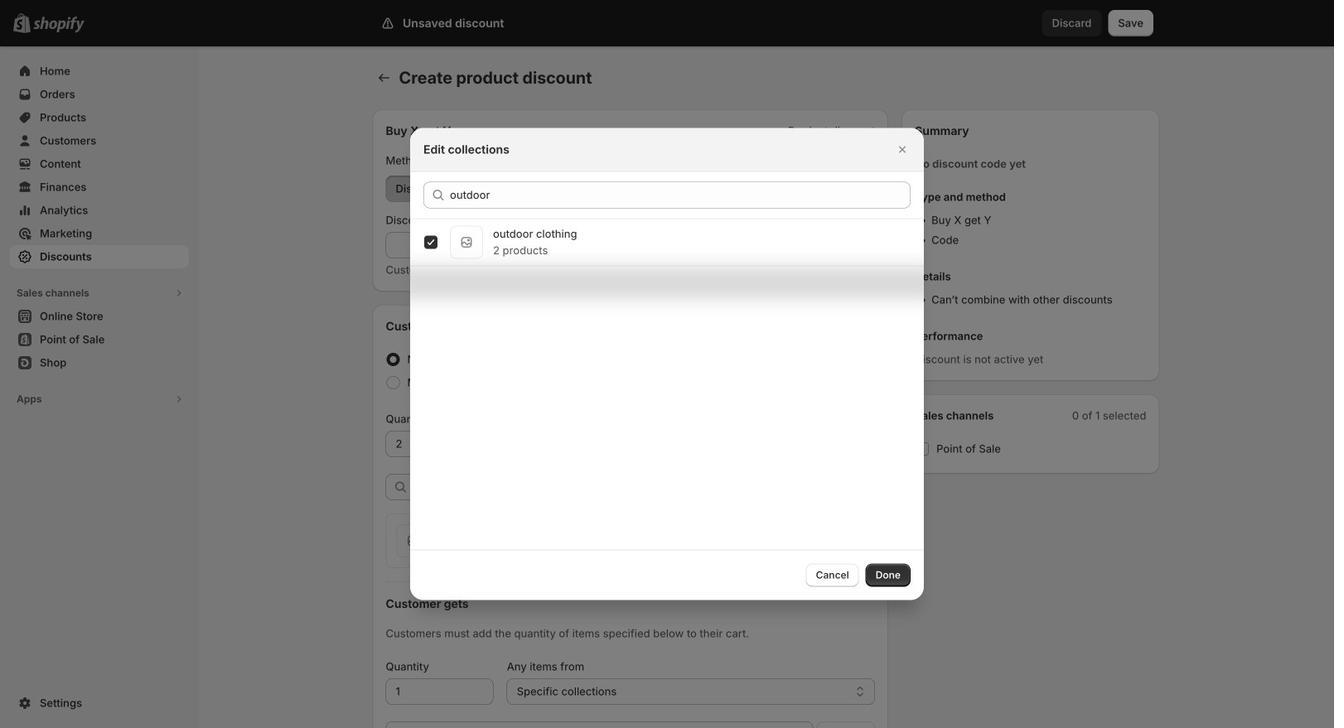 Task type: locate. For each thing, give the bounding box(es) containing it.
shopify image
[[33, 16, 85, 33]]

dialog
[[0, 128, 1334, 600]]



Task type: describe. For each thing, give the bounding box(es) containing it.
Search collections text field
[[450, 182, 911, 208]]



Task type: vqa. For each thing, say whether or not it's contained in the screenshot.
'This won't affect Shopify POS'
no



